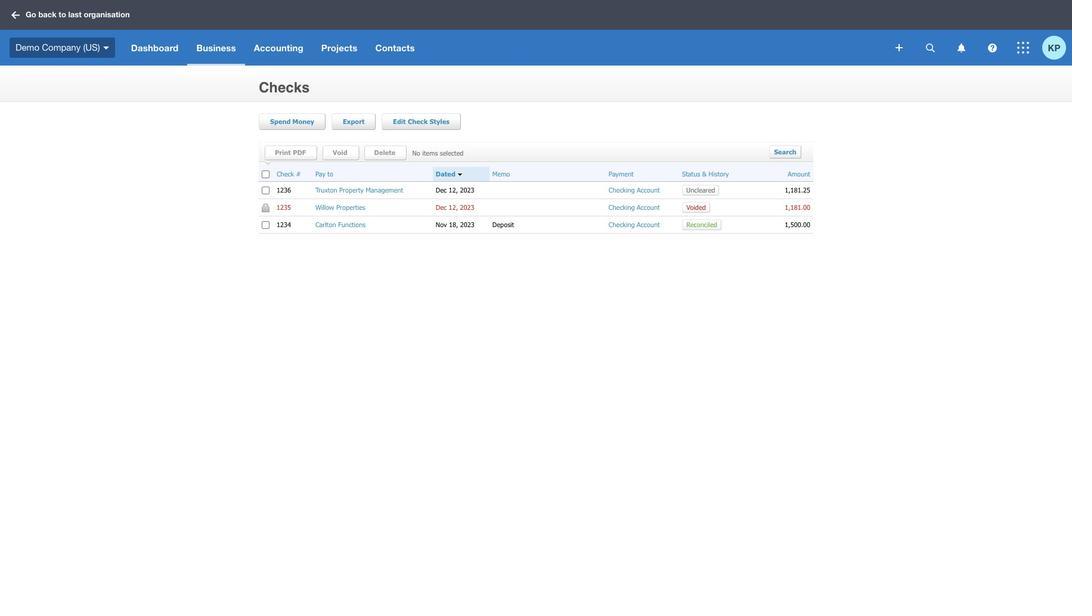 Task type: describe. For each thing, give the bounding box(es) containing it.
styles
[[430, 117, 449, 125]]

account for voided
[[637, 203, 660, 211]]

spend money link
[[259, 113, 326, 130]]

print pdf
[[275, 148, 306, 156]]

12, for willow properties
[[449, 203, 458, 211]]

search
[[774, 148, 796, 156]]

checking account for reconciled
[[609, 221, 660, 228]]

dashboard
[[131, 42, 179, 53]]

management
[[366, 186, 403, 194]]

carlton functions
[[315, 221, 366, 228]]

history
[[709, 170, 729, 178]]

nov
[[436, 221, 447, 228]]

projects button
[[312, 30, 366, 66]]

back
[[38, 10, 57, 19]]

spend money
[[270, 117, 314, 125]]

voided link
[[682, 202, 710, 213]]

no
[[412, 149, 420, 157]]

dec for willow properties
[[436, 203, 447, 211]]

1236
[[277, 186, 291, 194]]

willow
[[315, 203, 334, 211]]

search link
[[769, 145, 801, 159]]

2 horizontal spatial svg image
[[1017, 42, 1029, 54]]

contacts
[[375, 42, 415, 53]]

dec for truxton property management
[[436, 186, 447, 194]]

demo company (us) button
[[0, 30, 122, 66]]

projects
[[321, 42, 357, 53]]

pay to link
[[315, 170, 333, 178]]

status & history
[[682, 170, 729, 178]]

checking account link for reconciled
[[609, 221, 660, 228]]

go
[[26, 10, 36, 19]]

status & history link
[[682, 170, 729, 178]]

voided
[[686, 203, 706, 211]]

checking for voided
[[609, 203, 635, 211]]

print pdf link
[[269, 145, 318, 161]]

uncleared link
[[682, 185, 719, 196]]

demo company (us)
[[16, 42, 100, 52]]

organisation
[[84, 10, 130, 19]]

money
[[293, 117, 314, 125]]

1,500.00
[[785, 221, 810, 228]]

12, for truxton property management
[[449, 186, 458, 194]]

2023 for truxton property management
[[460, 186, 474, 194]]

checks
[[259, 79, 310, 96]]

dated
[[436, 170, 455, 178]]

account for reconciled
[[637, 221, 660, 228]]

1234
[[277, 221, 291, 228]]

&
[[702, 170, 707, 178]]

bulk selection is not available for voided checks. image
[[262, 203, 269, 212]]

0 vertical spatial to
[[59, 10, 66, 19]]

delete link
[[368, 145, 407, 161]]

pay to
[[315, 170, 333, 178]]

svg image inside demo company (us) popup button
[[103, 46, 109, 49]]

carlton
[[315, 221, 336, 228]]

check
[[408, 117, 428, 125]]

dec 12, 2023 for willow properties
[[436, 203, 474, 211]]

carlton functions link
[[315, 221, 366, 228]]

pay
[[315, 170, 325, 178]]

reconciled link
[[682, 220, 721, 230]]

spend
[[270, 117, 291, 125]]

amount
[[788, 170, 810, 178]]

check #
[[277, 170, 301, 178]]

reconciled
[[686, 221, 717, 229]]

willow properties
[[315, 203, 365, 211]]



Task type: vqa. For each thing, say whether or not it's contained in the screenshot.
(US)
yes



Task type: locate. For each thing, give the bounding box(es) containing it.
0 vertical spatial checking account
[[609, 186, 660, 194]]

memo
[[492, 170, 510, 178]]

print
[[275, 148, 291, 156]]

account for uncleared
[[637, 186, 660, 194]]

willow properties link
[[315, 203, 365, 211]]

to
[[59, 10, 66, 19], [328, 170, 333, 178]]

kp
[[1048, 42, 1060, 53]]

checking account link for uncleared
[[609, 186, 660, 194]]

export
[[343, 117, 365, 125]]

1 checking from the top
[[609, 186, 635, 194]]

checking account link for voided
[[609, 203, 660, 211]]

1 checking account link from the top
[[609, 186, 660, 194]]

1235
[[277, 203, 291, 211]]

3 checking from the top
[[609, 221, 635, 228]]

business button
[[187, 30, 245, 66]]

1 checking account from the top
[[609, 186, 660, 194]]

0 vertical spatial 12,
[[449, 186, 458, 194]]

kp button
[[1042, 30, 1072, 66]]

1 horizontal spatial svg image
[[103, 46, 109, 49]]

1 dec from the top
[[436, 186, 447, 194]]

2 account from the top
[[637, 203, 660, 211]]

functions
[[338, 221, 366, 228]]

nov 18, 2023
[[436, 221, 474, 228]]

1,181.25
[[785, 186, 810, 194]]

dec down dated link
[[436, 186, 447, 194]]

1 vertical spatial checking account link
[[609, 203, 660, 211]]

edit check styles link
[[382, 113, 461, 130]]

checking for uncleared
[[609, 186, 635, 194]]

2023 for carlton functions
[[460, 221, 474, 228]]

svg image left kp
[[1017, 42, 1029, 54]]

status
[[682, 170, 700, 178]]

18,
[[449, 221, 458, 228]]

1 vertical spatial dec 12, 2023
[[436, 203, 474, 211]]

2023 for willow properties
[[460, 203, 474, 211]]

payment
[[609, 170, 634, 178]]

truxton property management
[[315, 186, 403, 194]]

svg image inside go back to last organisation link
[[11, 11, 20, 19]]

3 account from the top
[[637, 221, 660, 228]]

company
[[42, 42, 81, 52]]

edit check styles
[[393, 117, 449, 125]]

2 checking from the top
[[609, 203, 635, 211]]

checking
[[609, 186, 635, 194], [609, 203, 635, 211], [609, 221, 635, 228]]

0 vertical spatial checking
[[609, 186, 635, 194]]

3 checking account from the top
[[609, 221, 660, 228]]

0 vertical spatial account
[[637, 186, 660, 194]]

payment link
[[609, 170, 634, 178]]

0 horizontal spatial to
[[59, 10, 66, 19]]

items
[[422, 149, 438, 157]]

1,181.00
[[785, 203, 810, 211]]

1 vertical spatial 2023
[[460, 203, 474, 211]]

checking account link
[[609, 186, 660, 194], [609, 203, 660, 211], [609, 221, 660, 228]]

2 2023 from the top
[[460, 203, 474, 211]]

go back to last organisation link
[[7, 4, 137, 25]]

2 checking account from the top
[[609, 203, 660, 211]]

2023
[[460, 186, 474, 194], [460, 203, 474, 211], [460, 221, 474, 228]]

1 vertical spatial checking account
[[609, 203, 660, 211]]

checking account for voided
[[609, 203, 660, 211]]

amount link
[[788, 170, 810, 178]]

to right pay
[[328, 170, 333, 178]]

2 checking account link from the top
[[609, 203, 660, 211]]

accounting button
[[245, 30, 312, 66]]

demo
[[16, 42, 39, 52]]

dec
[[436, 186, 447, 194], [436, 203, 447, 211]]

checking account
[[609, 186, 660, 194], [609, 203, 660, 211], [609, 221, 660, 228]]

svg image right (us) at the top left of the page
[[103, 46, 109, 49]]

1 12, from the top
[[449, 186, 458, 194]]

dec 12, 2023 up nov 18, 2023
[[436, 203, 474, 211]]

property
[[339, 186, 364, 194]]

1 2023 from the top
[[460, 186, 474, 194]]

2 12, from the top
[[449, 203, 458, 211]]

properties
[[336, 203, 365, 211]]

last
[[68, 10, 82, 19]]

1 vertical spatial dec
[[436, 203, 447, 211]]

delete
[[374, 148, 396, 156]]

void link
[[327, 145, 359, 161]]

2 vertical spatial account
[[637, 221, 660, 228]]

pdf
[[293, 148, 306, 156]]

deposit
[[492, 221, 514, 228]]

None checkbox
[[262, 170, 269, 178], [262, 186, 269, 194], [262, 170, 269, 178], [262, 186, 269, 194]]

3 checking account link from the top
[[609, 221, 660, 228]]

1 vertical spatial 12,
[[449, 203, 458, 211]]

no items selected
[[412, 149, 463, 157]]

contacts button
[[366, 30, 424, 66]]

0 vertical spatial 2023
[[460, 186, 474, 194]]

1 horizontal spatial to
[[328, 170, 333, 178]]

1 vertical spatial account
[[637, 203, 660, 211]]

0 vertical spatial dec
[[436, 186, 447, 194]]

0 vertical spatial dec 12, 2023
[[436, 186, 474, 194]]

dec up nov
[[436, 203, 447, 211]]

svg image left the go
[[11, 11, 20, 19]]

svg image
[[11, 11, 20, 19], [1017, 42, 1029, 54], [103, 46, 109, 49]]

12, up 18,
[[449, 203, 458, 211]]

memo link
[[492, 170, 510, 178]]

1 account from the top
[[637, 186, 660, 194]]

dec 12, 2023 down dated link
[[436, 186, 474, 194]]

(us)
[[83, 42, 100, 52]]

dec 12, 2023
[[436, 186, 474, 194], [436, 203, 474, 211]]

0 vertical spatial checking account link
[[609, 186, 660, 194]]

2 vertical spatial checking account
[[609, 221, 660, 228]]

go back to last organisation
[[26, 10, 130, 19]]

dated link
[[436, 170, 455, 178]]

svg image
[[926, 43, 935, 52], [957, 43, 965, 52], [988, 43, 997, 52], [896, 44, 903, 51]]

checking account for uncleared
[[609, 186, 660, 194]]

0 horizontal spatial svg image
[[11, 11, 20, 19]]

edit
[[393, 117, 406, 125]]

dec 12, 2023 for truxton property management
[[436, 186, 474, 194]]

12, down dated link
[[449, 186, 458, 194]]

uncleared
[[686, 186, 715, 194]]

1 dec 12, 2023 from the top
[[436, 186, 474, 194]]

to left last at the left top
[[59, 10, 66, 19]]

selected
[[440, 149, 463, 157]]

12,
[[449, 186, 458, 194], [449, 203, 458, 211]]

accounting
[[254, 42, 303, 53]]

dashboard link
[[122, 30, 187, 66]]

2 vertical spatial 2023
[[460, 221, 474, 228]]

checking for reconciled
[[609, 221, 635, 228]]

banner containing kp
[[0, 0, 1072, 66]]

account
[[637, 186, 660, 194], [637, 203, 660, 211], [637, 221, 660, 228]]

1 vertical spatial to
[[328, 170, 333, 178]]

2 dec 12, 2023 from the top
[[436, 203, 474, 211]]

truxton property management link
[[315, 186, 403, 194]]

None checkbox
[[262, 221, 269, 229]]

2 vertical spatial checking account link
[[609, 221, 660, 228]]

2 dec from the top
[[436, 203, 447, 211]]

1 vertical spatial checking
[[609, 203, 635, 211]]

export link
[[331, 113, 376, 130]]

banner
[[0, 0, 1072, 66]]

check # link
[[277, 170, 301, 178]]

void
[[333, 148, 347, 156]]

3 2023 from the top
[[460, 221, 474, 228]]

2 vertical spatial checking
[[609, 221, 635, 228]]

business
[[196, 42, 236, 53]]

truxton
[[315, 186, 337, 194]]



